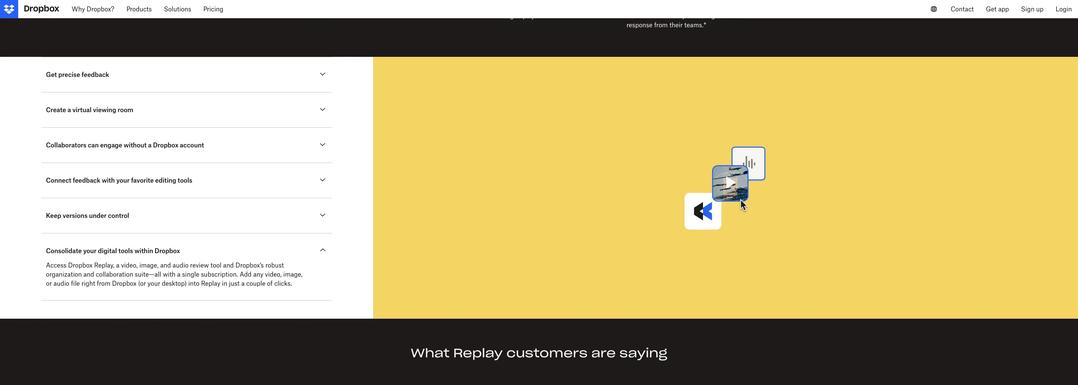 Task type: locate. For each thing, give the bounding box(es) containing it.
0 vertical spatial your
[[116, 177, 130, 185]]

get for get precise feedback
[[46, 71, 57, 79]]

image, up suite—all
[[139, 262, 159, 269]]

are
[[591, 346, 616, 361]]

collaborators can engage without a dropbox account
[[46, 142, 204, 149]]

video,
[[121, 262, 138, 269], [265, 271, 282, 279]]

1 horizontal spatial said
[[655, 12, 667, 20]]

from left "their"
[[654, 21, 668, 29]]

would recommend replay to a friend, colleague, or client.*
[[313, 3, 451, 20]]

1 horizontal spatial or
[[313, 12, 319, 20]]

0 vertical spatial said
[[641, 3, 652, 11]]

said left it
[[655, 12, 667, 20]]

dropbox?
[[87, 5, 114, 13]]

your left digital
[[83, 247, 97, 255]]

pricing
[[203, 5, 223, 13]]

1 workflow from the left
[[470, 12, 496, 20]]

1 vertical spatial audio
[[53, 280, 69, 288]]

feedback right precise
[[82, 71, 109, 79]]

create
[[46, 106, 66, 114]]

or down would
[[313, 12, 319, 20]]

dropbox's
[[236, 262, 264, 269]]

a right "just"
[[241, 280, 245, 288]]

from inside who said replay helped achieve a faster workflow said it helped them get a faster response from their teams.*
[[654, 21, 668, 29]]

saying
[[620, 346, 667, 361]]

connect
[[46, 177, 71, 185]]

audio down organization
[[53, 280, 69, 288]]

1 vertical spatial with
[[163, 271, 176, 279]]

solutions
[[164, 5, 191, 13]]

0 horizontal spatial who
[[535, 3, 547, 11]]

engage
[[100, 142, 122, 149]]

with
[[102, 177, 115, 185], [163, 271, 176, 279]]

0 horizontal spatial from
[[97, 280, 110, 288]]

2 workflow from the left
[[627, 12, 653, 20]]

get inside get app dropdown button
[[986, 5, 997, 13]]

a right to
[[397, 3, 400, 11]]

0 horizontal spatial workflow
[[470, 12, 496, 20]]

1 horizontal spatial audio
[[173, 262, 189, 269]]

it
[[668, 12, 672, 20]]

1 vertical spatial get
[[46, 71, 57, 79]]

single
[[182, 271, 199, 279]]

replay
[[368, 3, 388, 11], [654, 3, 673, 11], [201, 280, 220, 288], [453, 346, 503, 361]]

get left app
[[986, 5, 997, 13]]

recommend
[[332, 3, 367, 11]]

feedback
[[82, 71, 109, 79], [73, 177, 100, 185]]

from
[[654, 21, 668, 29], [97, 280, 110, 288]]

0 vertical spatial or
[[313, 12, 319, 20]]

tools right editing
[[178, 177, 192, 185]]

1 who from the left
[[535, 3, 547, 11]]

1 vertical spatial said
[[655, 12, 667, 20]]

get
[[986, 5, 997, 13], [46, 71, 57, 79]]

workflow inside who said replay helped achieve a faster workflow said it helped them get a faster response from their teams.*
[[627, 12, 653, 20]]

sign up
[[1021, 5, 1044, 13]]

using
[[498, 12, 514, 20]]

1 vertical spatial image,
[[283, 271, 303, 279]]

and up suite—all
[[160, 262, 171, 269]]

faster
[[581, 3, 598, 11], [725, 3, 741, 11], [728, 12, 744, 20]]

a up "desktop)"
[[177, 271, 181, 279]]

robust
[[266, 262, 284, 269]]

workflow up the response
[[627, 12, 653, 20]]

room
[[118, 106, 133, 114]]

1 vertical spatial or
[[46, 280, 52, 288]]

a
[[397, 3, 400, 11], [576, 3, 579, 11], [720, 3, 723, 11], [723, 12, 726, 20], [68, 106, 71, 114], [148, 142, 152, 149], [116, 262, 119, 269], [177, 271, 181, 279], [241, 280, 245, 288]]

said
[[641, 3, 652, 11], [655, 12, 667, 20]]

what
[[411, 346, 450, 361]]

0 vertical spatial helped
[[675, 3, 695, 11]]

image, up clicks.
[[283, 271, 303, 279]]

account
[[180, 142, 204, 149]]

1 vertical spatial video,
[[265, 271, 282, 279]]

0 horizontal spatial tools
[[118, 247, 133, 255]]

their
[[670, 21, 683, 29]]

1 horizontal spatial with
[[163, 271, 176, 279]]

0 vertical spatial from
[[654, 21, 668, 29]]

1 vertical spatial from
[[97, 280, 110, 288]]

audio
[[173, 262, 189, 269], [53, 280, 69, 288]]

dropbox
[[153, 142, 178, 149], [155, 247, 180, 255], [68, 262, 93, 269], [112, 280, 136, 288]]

editing
[[155, 177, 176, 185]]

favorite
[[131, 177, 154, 185]]

faster right achieved
[[581, 3, 598, 11]]

precise
[[58, 71, 80, 79]]

0 vertical spatial get
[[986, 5, 997, 13]]

get left precise
[[46, 71, 57, 79]]

faster right achieve
[[725, 3, 741, 11]]

was
[[470, 3, 481, 11]]

your inside access dropbox replay, a video, image, and audio review tool and dropbox's robust organization and collaboration suite—all with a single subscription. add any video, image, or audio file right from dropbox (or your desktop) into replay in just a couple of clicks.
[[148, 280, 160, 288]]

video, down robust at left
[[265, 271, 282, 279]]

1 horizontal spatial who
[[627, 3, 639, 11]]

collaborators
[[46, 142, 86, 149]]

1 horizontal spatial image,
[[283, 271, 303, 279]]

0 horizontal spatial image,
[[139, 262, 159, 269]]

1 horizontal spatial workflow
[[627, 12, 653, 20]]

products
[[126, 5, 152, 13]]

keep versions under control
[[46, 212, 129, 220]]

a right without
[[148, 142, 152, 149]]

your left the favorite
[[116, 177, 130, 185]]

sign
[[1021, 5, 1035, 13]]

workflow down was
[[470, 12, 496, 20]]

1 vertical spatial your
[[83, 247, 97, 255]]

and right tool
[[223, 262, 234, 269]]

login link
[[1050, 0, 1078, 18]]

who right 'those'
[[535, 3, 547, 11]]

video, up 'collaboration'
[[121, 262, 138, 269]]

0 horizontal spatial video,
[[121, 262, 138, 269]]

app
[[999, 5, 1009, 13]]

collaboration
[[96, 271, 133, 279]]

1 horizontal spatial tools
[[178, 177, 192, 185]]

a inside would recommend replay to a friend, colleague, or client.*
[[397, 3, 400, 11]]

tools left within
[[118, 247, 133, 255]]

image,
[[139, 262, 159, 269], [283, 271, 303, 279]]

2 horizontal spatial your
[[148, 280, 160, 288]]

from down 'collaboration'
[[97, 280, 110, 288]]

a right get
[[723, 12, 726, 20]]

get for get app
[[986, 5, 997, 13]]

login
[[1056, 5, 1072, 13]]

2 who from the left
[[627, 3, 639, 11]]

would
[[313, 3, 331, 11]]

right
[[82, 280, 95, 288]]

or inside access dropbox replay, a video, image, and audio review tool and dropbox's robust organization and collaboration suite—all with a single subscription. add any video, image, or audio file right from dropbox (or your desktop) into replay in just a couple of clicks.
[[46, 280, 52, 288]]

within
[[135, 247, 153, 255]]

0 vertical spatial video,
[[121, 262, 138, 269]]

up
[[1037, 5, 1044, 13]]

1 horizontal spatial video,
[[265, 271, 282, 279]]

was reported by those who achieved a faster workflow using replay.*
[[470, 3, 598, 20]]

1 vertical spatial tools
[[118, 247, 133, 255]]

1 horizontal spatial from
[[654, 21, 668, 29]]

2 horizontal spatial and
[[223, 262, 234, 269]]

0 vertical spatial tools
[[178, 177, 192, 185]]

and up right
[[83, 271, 94, 279]]

review
[[190, 262, 209, 269]]

subscription.
[[201, 271, 238, 279]]

2 vertical spatial your
[[148, 280, 160, 288]]

desktop)
[[162, 280, 187, 288]]

or down organization
[[46, 280, 52, 288]]

feedback right connect
[[73, 177, 100, 185]]

with left the favorite
[[102, 177, 115, 185]]

audio up single
[[173, 262, 189, 269]]

dropbox right within
[[155, 247, 180, 255]]

with up "desktop)"
[[163, 271, 176, 279]]

0 horizontal spatial or
[[46, 280, 52, 288]]

customers
[[507, 346, 588, 361]]

0 vertical spatial with
[[102, 177, 115, 185]]

1 horizontal spatial get
[[986, 5, 997, 13]]

said up the response
[[641, 3, 652, 11]]

why
[[72, 5, 85, 13]]

your down suite—all
[[148, 280, 160, 288]]

get precise feedback
[[46, 71, 109, 79]]

versions
[[63, 212, 88, 220]]

workflow
[[470, 12, 496, 20], [627, 12, 653, 20]]

a right achieved
[[576, 3, 579, 11]]

1 horizontal spatial your
[[116, 177, 130, 185]]

who inside was reported by those who achieved a faster workflow using replay.*
[[535, 3, 547, 11]]

replay inside who said replay helped achieve a faster workflow said it helped them get a faster response from their teams.*
[[654, 3, 673, 11]]

who up the response
[[627, 3, 639, 11]]

0 horizontal spatial get
[[46, 71, 57, 79]]

friend,
[[402, 3, 420, 11]]

who
[[535, 3, 547, 11], [627, 3, 639, 11]]



Task type: vqa. For each thing, say whether or not it's contained in the screenshot.
the single
yes



Task type: describe. For each thing, give the bounding box(es) containing it.
consolidate your digital tools within dropbox
[[46, 247, 180, 255]]

file
[[71, 280, 80, 288]]

response
[[627, 21, 653, 29]]

clicks.
[[274, 280, 292, 288]]

0 vertical spatial image,
[[139, 262, 159, 269]]

faster right get
[[728, 12, 744, 20]]

a inside was reported by those who achieved a faster workflow using replay.*
[[576, 3, 579, 11]]

consolidate
[[46, 247, 82, 255]]

a left the virtual
[[68, 106, 71, 114]]

dropbox up organization
[[68, 262, 93, 269]]

with inside access dropbox replay, a video, image, and audio review tool and dropbox's robust organization and collaboration suite—all with a single subscription. add any video, image, or audio file right from dropbox (or your desktop) into replay in just a couple of clicks.
[[163, 271, 176, 279]]

from inside access dropbox replay, a video, image, and audio review tool and dropbox's robust organization and collaboration suite—all with a single subscription. add any video, image, or audio file right from dropbox (or your desktop) into replay in just a couple of clicks.
[[97, 280, 110, 288]]

to
[[389, 3, 395, 11]]

create a virtual viewing room
[[46, 106, 133, 114]]

without
[[124, 142, 147, 149]]

1 vertical spatial feedback
[[73, 177, 100, 185]]

0 vertical spatial audio
[[173, 262, 189, 269]]

1 vertical spatial helped
[[674, 12, 693, 20]]

workflow inside was reported by those who achieved a faster workflow using replay.*
[[470, 12, 496, 20]]

control
[[108, 212, 129, 220]]

access dropbox replay, a video, image, and audio review tool and dropbox's robust organization and collaboration suite—all with a single subscription. add any video, image, or audio file right from dropbox (or your desktop) into replay in just a couple of clicks.
[[46, 262, 303, 288]]

replay inside would recommend replay to a friend, colleague, or client.*
[[368, 3, 388, 11]]

a up 'collaboration'
[[116, 262, 119, 269]]

dropbox down 'collaboration'
[[112, 280, 136, 288]]

(or
[[138, 280, 146, 288]]

access
[[46, 262, 66, 269]]

0 vertical spatial feedback
[[82, 71, 109, 79]]

replay inside access dropbox replay, a video, image, and audio review tool and dropbox's robust organization and collaboration suite—all with a single subscription. add any video, image, or audio file right from dropbox (or your desktop) into replay in just a couple of clicks.
[[201, 280, 220, 288]]

dropbox left account
[[153, 142, 178, 149]]

connect feedback with your favorite editing tools
[[46, 177, 192, 185]]

virtual
[[72, 106, 92, 114]]

them
[[695, 12, 710, 20]]

pricing link
[[197, 0, 230, 18]]

faster inside was reported by those who achieved a faster workflow using replay.*
[[581, 3, 598, 11]]

or inside would recommend replay to a friend, colleague, or client.*
[[313, 12, 319, 20]]

colleague,
[[422, 3, 451, 11]]

what replay customers are saying
[[411, 346, 667, 361]]

add
[[240, 271, 252, 279]]

sign up link
[[1015, 0, 1050, 18]]

teams.*
[[685, 21, 707, 29]]

can
[[88, 142, 99, 149]]

0 horizontal spatial with
[[102, 177, 115, 185]]

0 horizontal spatial audio
[[53, 280, 69, 288]]

why dropbox? button
[[66, 0, 120, 18]]

why dropbox?
[[72, 5, 114, 13]]

any
[[253, 271, 263, 279]]

get app button
[[980, 0, 1015, 18]]

organization
[[46, 271, 82, 279]]

client.*
[[320, 12, 341, 20]]

0 horizontal spatial said
[[641, 3, 652, 11]]

by
[[509, 3, 516, 11]]

keep
[[46, 212, 61, 220]]

get
[[712, 12, 721, 20]]

couple
[[246, 280, 266, 288]]

contact button
[[945, 0, 980, 18]]

replay,
[[94, 262, 114, 269]]

who inside who said replay helped achieve a faster workflow said it helped them get a faster response from their teams.*
[[627, 3, 639, 11]]

reported
[[483, 3, 508, 11]]

computer pointer hovers over a play button and shows digital tools image
[[392, 75, 1060, 301]]

contact
[[951, 5, 974, 13]]

who said replay helped achieve a faster workflow said it helped them get a faster response from their teams.*
[[627, 3, 744, 29]]

achieve
[[696, 3, 718, 11]]

get app
[[986, 5, 1009, 13]]

solutions button
[[158, 0, 197, 18]]

suite—all
[[135, 271, 161, 279]]

replay.*
[[516, 12, 539, 20]]

viewing
[[93, 106, 116, 114]]

in
[[222, 280, 227, 288]]

0 horizontal spatial and
[[83, 271, 94, 279]]

those
[[518, 3, 534, 11]]

of
[[267, 280, 273, 288]]

into
[[188, 280, 199, 288]]

tool
[[211, 262, 222, 269]]

1 horizontal spatial and
[[160, 262, 171, 269]]

achieved
[[549, 3, 574, 11]]

products button
[[120, 0, 158, 18]]

under
[[89, 212, 107, 220]]

0 horizontal spatial your
[[83, 247, 97, 255]]

just
[[229, 280, 240, 288]]

a up get
[[720, 3, 723, 11]]

digital
[[98, 247, 117, 255]]



